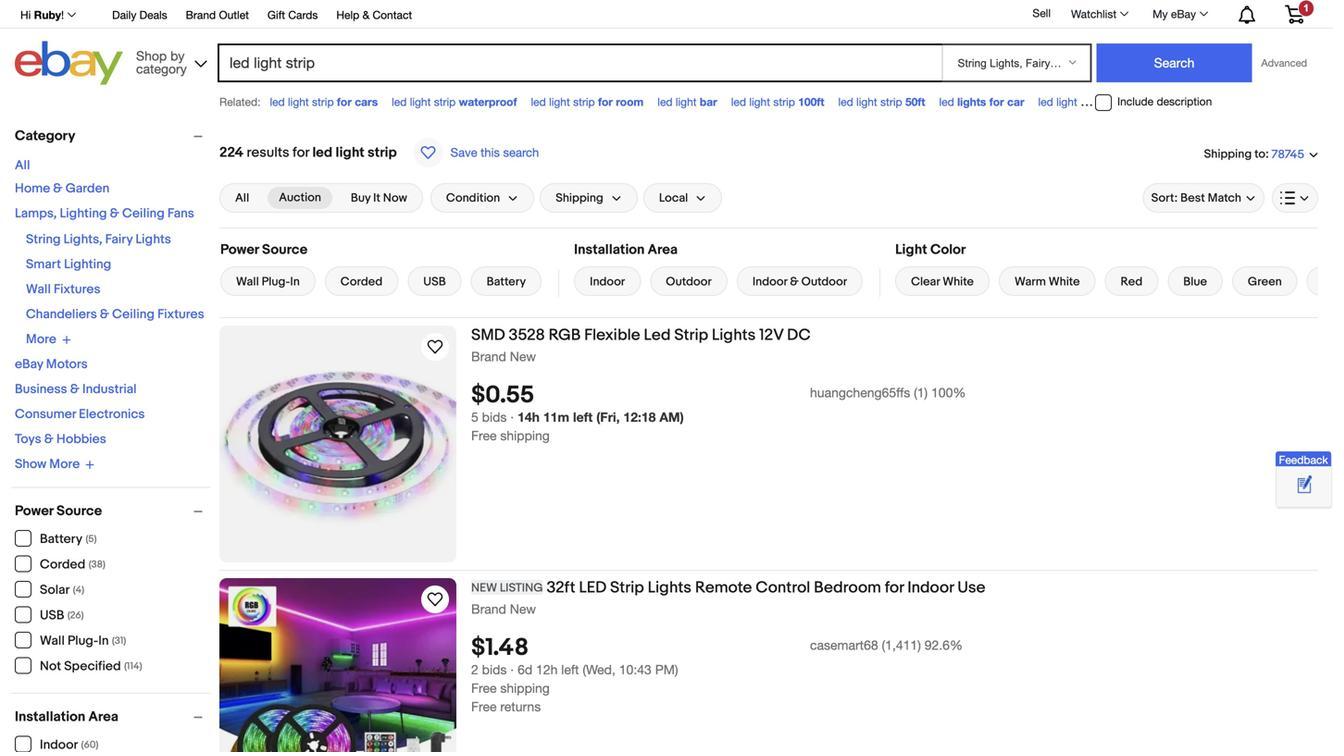 Task type: vqa. For each thing, say whether or not it's contained in the screenshot.
like
no



Task type: describe. For each thing, give the bounding box(es) containing it.
1 vertical spatial new
[[471, 581, 497, 596]]

all link for home & garden link
[[15, 158, 30, 174]]

$0.55
[[471, 382, 534, 410]]

lights inside new listing 32ft led strip lights remote control bedroom for indoor use brand new
[[648, 579, 692, 598]]

:
[[1266, 147, 1269, 161]]

in for wall plug-in (31)
[[98, 634, 109, 649]]

bids for 2
[[482, 663, 507, 678]]

shipping for 14h
[[500, 428, 550, 444]]

smd 3528 rgb flexible led strip lights 12v dc image
[[219, 326, 456, 563]]

ebay motors link
[[15, 357, 88, 373]]

search
[[503, 145, 539, 160]]

12h
[[536, 663, 558, 678]]

ebay inside account navigation
[[1171, 7, 1196, 20]]

by
[[170, 48, 185, 63]]

wall for wall plug-in
[[236, 275, 259, 289]]

all link for auction link
[[224, 187, 260, 209]]

string lights, fairy lights smart lighting wall fixtures chandeliers & ceiling fixtures
[[26, 232, 204, 323]]

indoor inside new listing 32ft led strip lights remote control bedroom for indoor use brand new
[[908, 579, 954, 598]]

local button
[[643, 183, 722, 213]]

50ft
[[905, 95, 925, 108]]

led light bar
[[658, 95, 717, 108]]

& inside 'string lights, fairy lights smart lighting wall fixtures chandeliers & ceiling fixtures'
[[100, 307, 109, 323]]

brand outlet
[[186, 8, 249, 21]]

auction link
[[268, 187, 332, 209]]

gift
[[267, 8, 285, 21]]

returns
[[500, 700, 541, 715]]

12v
[[759, 326, 783, 345]]

industrial
[[82, 382, 137, 398]]

led light strip for room
[[531, 95, 644, 108]]

light color
[[895, 242, 966, 258]]

for right results on the left
[[293, 144, 309, 161]]

daily
[[112, 8, 136, 21]]

strip inside main content
[[368, 144, 397, 161]]

for inside new listing 32ft led strip lights remote control bedroom for indoor use brand new
[[885, 579, 904, 598]]

listing options selector. list view selected. image
[[1280, 191, 1310, 206]]

consumer
[[15, 407, 76, 423]]

light for led light bar
[[676, 95, 697, 108]]

(114)
[[124, 661, 142, 673]]

smd
[[471, 326, 505, 345]]

smd 3528 rgb flexible led strip lights 12v dc link
[[471, 326, 1318, 349]]

strip for led light strip for cars
[[312, 95, 334, 108]]

1 vertical spatial installation area
[[15, 709, 118, 726]]

indoor & outdoor
[[753, 275, 847, 289]]

hi ruby !
[[20, 8, 64, 21]]

daily deals link
[[112, 6, 167, 26]]

led for led light strip outdoor
[[1038, 95, 1053, 108]]

smart lighting link
[[26, 257, 111, 273]]

corded for corded
[[340, 275, 383, 289]]

help & contact
[[336, 8, 412, 21]]

strip for led light strip waterproof
[[434, 95, 456, 108]]

lights,
[[64, 232, 102, 248]]

wall for wall plug-in (31)
[[40, 634, 65, 649]]

outdoor link
[[650, 267, 728, 296]]

not
[[40, 659, 61, 675]]

led light strip 50ft
[[838, 95, 925, 108]]

brand inside new listing 32ft led strip lights remote control bedroom for indoor use brand new
[[471, 602, 506, 617]]

led for led light strip waterproof
[[392, 95, 407, 108]]

(1)
[[914, 385, 928, 401]]

(wed,
[[583, 663, 616, 678]]

am)
[[659, 410, 684, 425]]

strip for led light strip 100ft
[[773, 95, 795, 108]]

for left room
[[598, 95, 613, 108]]

0 vertical spatial source
[[262, 242, 308, 258]]

for left car
[[989, 95, 1004, 108]]

smd 3528 rgb flexible led strip lights 12v dc heading
[[471, 326, 811, 345]]

related:
[[219, 95, 261, 108]]

in for wall plug-in
[[290, 275, 300, 289]]

sell
[[1033, 7, 1051, 20]]

0 horizontal spatial installation
[[15, 709, 85, 726]]

corded for corded (38)
[[40, 557, 85, 573]]

(31)
[[112, 636, 126, 648]]

strip for led light strip outdoor
[[1080, 95, 1102, 108]]

business & industrial link
[[15, 382, 137, 398]]

this
[[481, 145, 500, 160]]

32ft led strip lights remote control bedroom for indoor use image
[[219, 579, 456, 753]]

0 vertical spatial lighting
[[60, 206, 107, 222]]

& right toys on the bottom left of page
[[44, 432, 54, 448]]

1 horizontal spatial area
[[648, 242, 678, 258]]

gift cards link
[[267, 6, 318, 26]]

light for led light strip 50ft
[[856, 95, 877, 108]]

main content containing $0.55
[[219, 119, 1333, 753]]

0 vertical spatial fixtures
[[54, 282, 101, 298]]

dc
[[787, 326, 811, 345]]

light for led light strip outdoor
[[1056, 95, 1077, 108]]

lamps, lighting & ceiling fans
[[15, 206, 194, 222]]

0 vertical spatial more
[[26, 332, 56, 348]]

save this search
[[451, 145, 539, 160]]

led for led light strip for cars
[[270, 95, 285, 108]]

buy it now link
[[340, 187, 418, 209]]

free for 2
[[471, 681, 497, 696]]

red link
[[1105, 267, 1158, 296]]

buy it now
[[351, 191, 407, 205]]

indoor & outdoor link
[[737, 267, 863, 296]]

11m
[[543, 410, 569, 425]]

help
[[336, 8, 359, 21]]

· for 14h
[[510, 410, 514, 425]]

battery for battery (5)
[[40, 532, 82, 548]]

usb for usb (26)
[[40, 608, 64, 624]]

battery link
[[471, 267, 542, 296]]

light for led light strip 100ft
[[749, 95, 770, 108]]

led for led light strip for room
[[531, 95, 546, 108]]

Search for anything text field
[[220, 45, 938, 81]]

(5)
[[86, 534, 97, 546]]

left for 11m
[[573, 410, 593, 425]]

6d
[[518, 663, 532, 678]]

include description
[[1117, 95, 1212, 108]]

light inside main content
[[336, 144, 365, 161]]

plug- for wall plug-in (31)
[[68, 634, 98, 649]]

shipping button
[[540, 183, 638, 213]]

watch smd 3528 rgb flexible led strip lights 12v dc image
[[424, 336, 446, 358]]

show more button
[[15, 457, 95, 473]]

led inside main content
[[312, 144, 333, 161]]

1 link
[[1274, 0, 1316, 27]]

lights inside smd 3528 rgb flexible led strip lights 12v dc brand new
[[712, 326, 756, 345]]

garden
[[65, 181, 109, 197]]

(4)
[[73, 585, 84, 597]]

business
[[15, 382, 67, 398]]

brand inside smd 3528 rgb flexible led strip lights 12v dc brand new
[[471, 349, 506, 364]]

(26)
[[67, 610, 84, 622]]

blue
[[1183, 275, 1207, 289]]

light for led light strip waterproof
[[410, 95, 431, 108]]

led light strip waterproof
[[392, 95, 517, 108]]

!
[[61, 8, 64, 21]]

ruby
[[34, 8, 61, 21]]

strip inside new listing 32ft led strip lights remote control bedroom for indoor use brand new
[[610, 579, 644, 598]]

wall fixtures link
[[26, 282, 101, 298]]

none submit inside shop by category banner
[[1097, 44, 1252, 82]]

gift cards
[[267, 8, 318, 21]]

specified
[[64, 659, 121, 675]]

warm white
[[1015, 275, 1080, 289]]

condition
[[446, 191, 500, 205]]

sort: best match
[[1151, 191, 1242, 205]]

category
[[136, 61, 187, 76]]

100%
[[931, 385, 966, 401]]

all for home & garden link
[[15, 158, 30, 174]]

battery (5)
[[40, 532, 97, 548]]

save
[[451, 145, 477, 160]]

lights inside 'string lights, fairy lights smart lighting wall fixtures chandeliers & ceiling fixtures'
[[136, 232, 171, 248]]

bar
[[700, 95, 717, 108]]

listing
[[500, 581, 543, 596]]

color
[[930, 242, 966, 258]]



Task type: locate. For each thing, give the bounding box(es) containing it.
advanced link
[[1252, 44, 1316, 81]]

source
[[262, 242, 308, 258], [57, 503, 102, 520]]

lighting down garden
[[60, 206, 107, 222]]

lights left 12v
[[712, 326, 756, 345]]

account navigation
[[10, 0, 1318, 29]]

power up wall plug-in link
[[220, 242, 259, 258]]

led
[[270, 95, 285, 108], [392, 95, 407, 108], [531, 95, 546, 108], [658, 95, 673, 108], [731, 95, 746, 108], [838, 95, 853, 108], [939, 95, 954, 108], [1038, 95, 1053, 108], [312, 144, 333, 161]]

lamps, lighting & ceiling fans link
[[15, 206, 194, 222]]

lighting inside 'string lights, fairy lights smart lighting wall fixtures chandeliers & ceiling fixtures'
[[64, 257, 111, 273]]

green link
[[1232, 267, 1298, 296]]

1 · from the top
[[510, 410, 514, 425]]

· left 14h
[[510, 410, 514, 425]]

wall inside 'string lights, fairy lights smart lighting wall fixtures chandeliers & ceiling fixtures'
[[26, 282, 51, 298]]

strip down search for anything text box
[[573, 95, 595, 108]]

0 vertical spatial battery
[[487, 275, 526, 289]]

casemart68
[[810, 638, 878, 653]]

cars
[[355, 95, 378, 108]]

2 vertical spatial brand
[[471, 602, 506, 617]]

2 bids from the top
[[482, 663, 507, 678]]

0 vertical spatial shipping
[[500, 428, 550, 444]]

strip for led light strip for room
[[573, 95, 595, 108]]

32ft led strip lights remote control bedroom for indoor use heading
[[471, 579, 986, 598]]

left right 12h
[[561, 663, 579, 678]]

led left lights
[[939, 95, 954, 108]]

0 vertical spatial left
[[573, 410, 593, 425]]

toys
[[15, 432, 41, 448]]

installation area up indoor link
[[574, 242, 678, 258]]

1 horizontal spatial all link
[[224, 187, 260, 209]]

0 horizontal spatial area
[[88, 709, 118, 726]]

corded
[[340, 275, 383, 289], [40, 557, 85, 573]]

1 horizontal spatial indoor
[[753, 275, 787, 289]]

& inside main content
[[790, 275, 799, 289]]

100ft
[[798, 95, 824, 108]]

cards
[[288, 8, 318, 21]]

electronics
[[79, 407, 145, 423]]

2 vertical spatial new
[[510, 602, 536, 617]]

sell link
[[1024, 7, 1059, 20]]

strip left cars at the left of page
[[312, 95, 334, 108]]

white right the clear
[[943, 275, 974, 289]]

local
[[659, 191, 688, 205]]

left inside casemart68 (1,411) 92.6% 2 bids · 6d 12h left (wed, 10:43 pm) free shipping free returns
[[561, 663, 579, 678]]

0 horizontal spatial power
[[15, 503, 53, 520]]

0 vertical spatial corded
[[340, 275, 383, 289]]

0 vertical spatial power
[[220, 242, 259, 258]]

plug- for wall plug-in
[[262, 275, 290, 289]]

1 vertical spatial all link
[[224, 187, 260, 209]]

1 vertical spatial strip
[[610, 579, 644, 598]]

white for clear white
[[943, 275, 974, 289]]

free inside the huangcheng65ffs (1) 100% 5 bids · 14h 11m left (fri, 12:18 am) free shipping
[[471, 428, 497, 444]]

1 vertical spatial free
[[471, 681, 497, 696]]

for
[[337, 95, 352, 108], [598, 95, 613, 108], [989, 95, 1004, 108], [293, 144, 309, 161], [885, 579, 904, 598]]

$1.48
[[471, 634, 529, 663]]

0 horizontal spatial corded
[[40, 557, 85, 573]]

battery up corded (38)
[[40, 532, 82, 548]]

installation up indoor link
[[574, 242, 645, 258]]

corded left usb "link"
[[340, 275, 383, 289]]

0 vertical spatial shipping
[[1204, 147, 1252, 161]]

light left 50ft
[[856, 95, 877, 108]]

led for led light strip 50ft
[[838, 95, 853, 108]]

indoor up 12v
[[753, 275, 787, 289]]

1 vertical spatial ·
[[510, 663, 514, 678]]

led right cars at the left of page
[[392, 95, 407, 108]]

lights left remote
[[648, 579, 692, 598]]

home & garden link
[[15, 181, 109, 197]]

1 outdoor from the left
[[666, 275, 712, 289]]

led right related:
[[270, 95, 285, 108]]

corded (38)
[[40, 557, 105, 573]]

left
[[573, 410, 593, 425], [561, 663, 579, 678]]

· inside the huangcheng65ffs (1) 100% 5 bids · 14h 11m left (fri, 12:18 am) free shipping
[[510, 410, 514, 425]]

(60)
[[79, 740, 98, 752]]

2 vertical spatial free
[[471, 700, 497, 715]]

light right cars at the left of page
[[410, 95, 431, 108]]

area up (60)
[[88, 709, 118, 726]]

source up battery (5)
[[57, 503, 102, 520]]

shipping down 14h
[[500, 428, 550, 444]]

5
[[471, 410, 478, 425]]

wall plug-in link
[[220, 267, 315, 296]]

brand
[[186, 8, 216, 21], [471, 349, 506, 364], [471, 602, 506, 617]]

motors
[[46, 357, 88, 373]]

0 horizontal spatial white
[[943, 275, 974, 289]]

0 horizontal spatial strip
[[610, 579, 644, 598]]

rgb
[[549, 326, 581, 345]]

in left (31)
[[98, 634, 109, 649]]

strip left 100ft
[[773, 95, 795, 108]]

0 horizontal spatial in
[[98, 634, 109, 649]]

white inside warm white link
[[1049, 275, 1080, 289]]

224 results for led light strip
[[219, 144, 397, 161]]

power source up battery (5)
[[15, 503, 102, 520]]

1 horizontal spatial installation
[[574, 242, 645, 258]]

light right car
[[1056, 95, 1077, 108]]

light up buy
[[336, 144, 365, 161]]

power
[[220, 242, 259, 258], [15, 503, 53, 520]]

1 vertical spatial fixtures
[[157, 307, 204, 323]]

category
[[15, 128, 75, 144]]

shipping left to
[[1204, 147, 1252, 161]]

outlet
[[219, 8, 249, 21]]

14h
[[518, 410, 540, 425]]

1 vertical spatial area
[[88, 709, 118, 726]]

indoor for indoor
[[590, 275, 625, 289]]

0 vertical spatial installation
[[574, 242, 645, 258]]

sort:
[[1151, 191, 1178, 205]]

all up home
[[15, 158, 30, 174]]

ceiling right chandeliers
[[112, 307, 155, 323]]

all link down 224
[[224, 187, 260, 209]]

ebay motors business & industrial consumer electronics toys & hobbies
[[15, 357, 145, 448]]

1 horizontal spatial shipping
[[1204, 147, 1252, 161]]

all for auction link
[[235, 191, 249, 205]]

bids right 5 at the bottom left
[[482, 410, 507, 425]]

shipping inside dropdown button
[[556, 191, 603, 205]]

strip for led light strip 50ft
[[880, 95, 902, 108]]

0 horizontal spatial shipping
[[556, 191, 603, 205]]

free left returns
[[471, 700, 497, 715]]

0 vertical spatial new
[[510, 349, 536, 364]]

led up auction
[[312, 144, 333, 161]]

brand down listing
[[471, 602, 506, 617]]

1 vertical spatial brand
[[471, 349, 506, 364]]

1 vertical spatial corded
[[40, 557, 85, 573]]

new inside smd 3528 rgb flexible led strip lights 12v dc brand new
[[510, 349, 536, 364]]

0 vertical spatial power source
[[220, 242, 308, 258]]

0 vertical spatial ebay
[[1171, 7, 1196, 20]]

fairy
[[105, 232, 133, 248]]

0 horizontal spatial battery
[[40, 532, 82, 548]]

white
[[943, 275, 974, 289], [1049, 275, 1080, 289]]

left inside the huangcheng65ffs (1) 100% 5 bids · 14h 11m left (fri, 12:18 am) free shipping
[[573, 410, 593, 425]]

area
[[648, 242, 678, 258], [88, 709, 118, 726]]

· left the '6d' at the left bottom of page
[[510, 663, 514, 678]]

outdoor up led
[[666, 275, 712, 289]]

2 · from the top
[[510, 663, 514, 678]]

1 horizontal spatial all
[[235, 191, 249, 205]]

brand left outlet
[[186, 8, 216, 21]]

shipping
[[1204, 147, 1252, 161], [556, 191, 603, 205]]

2 shipping from the top
[[500, 681, 550, 696]]

string
[[26, 232, 61, 248]]

lighting down lights, at the left of the page
[[64, 257, 111, 273]]

free down 5 at the bottom left
[[471, 428, 497, 444]]

1 white from the left
[[943, 275, 974, 289]]

78745
[[1272, 148, 1304, 162]]

casemart68 (1,411) 92.6% 2 bids · 6d 12h left (wed, 10:43 pm) free shipping free returns
[[471, 638, 963, 715]]

ebay inside ebay motors business & industrial consumer electronics toys & hobbies
[[15, 357, 43, 373]]

0 vertical spatial free
[[471, 428, 497, 444]]

light for led light strip for cars
[[288, 95, 309, 108]]

shop by category
[[136, 48, 187, 76]]

led right car
[[1038, 95, 1053, 108]]

strip inside smd 3528 rgb flexible led strip lights 12v dc brand new
[[674, 326, 708, 345]]

1 vertical spatial installation
[[15, 709, 85, 726]]

1 vertical spatial shipping
[[556, 191, 603, 205]]

warm
[[1015, 275, 1046, 289]]

battery for battery
[[487, 275, 526, 289]]

& right help
[[363, 8, 370, 21]]

bids right 2
[[482, 663, 507, 678]]

1 vertical spatial lighting
[[64, 257, 111, 273]]

new down 3528
[[510, 349, 536, 364]]

free for 5
[[471, 428, 497, 444]]

bids for 5
[[482, 410, 507, 425]]

0 vertical spatial area
[[648, 242, 678, 258]]

smd 3528 rgb flexible led strip lights 12v dc brand new
[[471, 326, 811, 364]]

for right bedroom
[[885, 579, 904, 598]]

1 bids from the top
[[482, 410, 507, 425]]

0 vertical spatial strip
[[674, 326, 708, 345]]

ebay up business on the bottom
[[15, 357, 43, 373]]

indoor link
[[574, 267, 641, 296]]

area up outdoor link
[[648, 242, 678, 258]]

shipping inside the huangcheng65ffs (1) 100% 5 bids · 14h 11m left (fri, 12:18 am) free shipping
[[500, 428, 550, 444]]

now
[[383, 191, 407, 205]]

1 free from the top
[[471, 428, 497, 444]]

1 horizontal spatial lights
[[648, 579, 692, 598]]

1 shipping from the top
[[500, 428, 550, 444]]

huangcheng65ffs
[[810, 385, 910, 401]]

1 horizontal spatial source
[[262, 242, 308, 258]]

clear white link
[[895, 267, 990, 296]]

strip left waterproof
[[434, 95, 456, 108]]

0 vertical spatial lights
[[136, 232, 171, 248]]

0 horizontal spatial ebay
[[15, 357, 43, 373]]

0 vertical spatial all link
[[15, 158, 30, 174]]

home & garden
[[15, 181, 109, 197]]

1 vertical spatial power source
[[15, 503, 102, 520]]

1 vertical spatial lights
[[712, 326, 756, 345]]

feedback
[[1279, 453, 1328, 466]]

0 horizontal spatial outdoor
[[666, 275, 712, 289]]

1 horizontal spatial in
[[290, 275, 300, 289]]

0 horizontal spatial plug-
[[68, 634, 98, 649]]

led right bar
[[731, 95, 746, 108]]

1 horizontal spatial installation area
[[574, 242, 678, 258]]

bids inside casemart68 (1,411) 92.6% 2 bids · 6d 12h left (wed, 10:43 pm) free shipping free returns
[[482, 663, 507, 678]]

1 vertical spatial bids
[[482, 663, 507, 678]]

plug- left corded link
[[262, 275, 290, 289]]

shipping for shipping to : 78745
[[1204, 147, 1252, 161]]

all
[[15, 158, 30, 174], [235, 191, 249, 205]]

include
[[1117, 95, 1154, 108]]

indoor
[[590, 275, 625, 289], [753, 275, 787, 289], [908, 579, 954, 598]]

0 horizontal spatial all
[[15, 158, 30, 174]]

in inside main content
[[290, 275, 300, 289]]

free down 2
[[471, 681, 497, 696]]

light down search for anything text box
[[549, 95, 570, 108]]

0 vertical spatial ceiling
[[122, 206, 165, 222]]

main content
[[219, 119, 1333, 753]]

2 free from the top
[[471, 681, 497, 696]]

· for 6d
[[510, 663, 514, 678]]

shipping inside casemart68 (1,411) 92.6% 2 bids · 6d 12h left (wed, 10:43 pm) free shipping free returns
[[500, 681, 550, 696]]

shipping inside shipping to : 78745
[[1204, 147, 1252, 161]]

led
[[644, 326, 671, 345]]

more up the ebay motors link at the left top of page
[[26, 332, 56, 348]]

1 vertical spatial ebay
[[15, 357, 43, 373]]

& up consumer electronics link
[[70, 382, 80, 398]]

1 vertical spatial more
[[49, 457, 80, 473]]

& up "dc"
[[790, 275, 799, 289]]

source up wall plug-in link
[[262, 242, 308, 258]]

buy
[[351, 191, 371, 205]]

indoor up flexible
[[590, 275, 625, 289]]

0 vertical spatial usb
[[423, 275, 446, 289]]

shipping up indoor link
[[556, 191, 603, 205]]

& inside account navigation
[[363, 8, 370, 21]]

new left listing
[[471, 581, 497, 596]]

1 horizontal spatial strip
[[674, 326, 708, 345]]

outdoor inside outdoor link
[[666, 275, 712, 289]]

fixtures
[[54, 282, 101, 298], [157, 307, 204, 323]]

plug- down (26)
[[68, 634, 98, 649]]

0 horizontal spatial indoor
[[590, 275, 625, 289]]

description
[[1157, 95, 1212, 108]]

2 white from the left
[[1049, 275, 1080, 289]]

1 vertical spatial left
[[561, 663, 579, 678]]

1 vertical spatial shipping
[[500, 681, 550, 696]]

power up battery (5)
[[15, 503, 53, 520]]

1 horizontal spatial power
[[220, 242, 259, 258]]

use
[[957, 579, 986, 598]]

0 vertical spatial installation area
[[574, 242, 678, 258]]

huangcheng65ffs (1) 100% 5 bids · 14h 11m left (fri, 12:18 am) free shipping
[[471, 385, 966, 444]]

usb for usb
[[423, 275, 446, 289]]

12:18
[[623, 410, 656, 425]]

led right room
[[658, 95, 673, 108]]

shipping for shipping
[[556, 191, 603, 205]]

led right 100ft
[[838, 95, 853, 108]]

white inside clear white link
[[943, 275, 974, 289]]

light
[[895, 242, 927, 258]]

0 horizontal spatial lights
[[136, 232, 171, 248]]

led for led light bar
[[658, 95, 673, 108]]

usb left (26)
[[40, 608, 64, 624]]

0 horizontal spatial usb
[[40, 608, 64, 624]]

corded up the solar (4)
[[40, 557, 85, 573]]

1 horizontal spatial outdoor
[[801, 275, 847, 289]]

2 outdoor from the left
[[801, 275, 847, 289]]

1 horizontal spatial white
[[1049, 275, 1080, 289]]

2 vertical spatial lights
[[648, 579, 692, 598]]

to
[[1255, 147, 1266, 161]]

1 horizontal spatial usb
[[423, 275, 446, 289]]

chandeliers & ceiling fixtures link
[[26, 307, 204, 323]]

ebay right my
[[1171, 7, 1196, 20]]

1 vertical spatial power
[[15, 503, 53, 520]]

strip
[[312, 95, 334, 108], [434, 95, 456, 108], [573, 95, 595, 108], [773, 95, 795, 108], [880, 95, 902, 108], [1080, 95, 1102, 108], [368, 144, 397, 161]]

all down 224
[[235, 191, 249, 205]]

0 horizontal spatial fixtures
[[54, 282, 101, 298]]

0 vertical spatial brand
[[186, 8, 216, 21]]

usb link
[[408, 267, 462, 296]]

category button
[[15, 128, 211, 144]]

0 vertical spatial ·
[[510, 410, 514, 425]]

0 vertical spatial bids
[[482, 410, 507, 425]]

0 vertical spatial in
[[290, 275, 300, 289]]

power source up wall plug-in link
[[220, 242, 308, 258]]

indoor left use
[[908, 579, 954, 598]]

wall plug-in (31)
[[40, 634, 126, 649]]

save this search button
[[408, 137, 545, 168]]

1 vertical spatial all
[[235, 191, 249, 205]]

0 horizontal spatial source
[[57, 503, 102, 520]]

led for led lights for car
[[939, 95, 954, 108]]

0 horizontal spatial installation area
[[15, 709, 118, 726]]

installation up the (60) link
[[15, 709, 85, 726]]

ceiling up fairy
[[122, 206, 165, 222]]

control
[[756, 579, 810, 598]]

battery up smd
[[487, 275, 526, 289]]

(1,411)
[[882, 638, 921, 653]]

for left cars at the left of page
[[337, 95, 352, 108]]

light up '224 results for led light strip'
[[288, 95, 309, 108]]

white right 'warm'
[[1049, 275, 1080, 289]]

all link up home
[[15, 158, 30, 174]]

2 horizontal spatial indoor
[[908, 579, 954, 598]]

brand inside account navigation
[[186, 8, 216, 21]]

installation area inside main content
[[574, 242, 678, 258]]

bids inside the huangcheng65ffs (1) 100% 5 bids · 14h 11m left (fri, 12:18 am) free shipping
[[482, 410, 507, 425]]

shipping for 6d
[[500, 681, 550, 696]]

outdoor inside indoor & outdoor link
[[801, 275, 847, 289]]

light left bar
[[676, 95, 697, 108]]

& up fairy
[[110, 206, 119, 222]]

watchlist
[[1071, 7, 1117, 20]]

wall inside wall plug-in link
[[236, 275, 259, 289]]

shop by category banner
[[10, 0, 1318, 90]]

1 vertical spatial source
[[57, 503, 102, 520]]

it
[[373, 191, 380, 205]]

1 horizontal spatial battery
[[487, 275, 526, 289]]

wall
[[236, 275, 259, 289], [26, 282, 51, 298], [40, 634, 65, 649]]

ceiling inside 'string lights, fairy lights smart lighting wall fixtures chandeliers & ceiling fixtures'
[[112, 307, 155, 323]]

1 vertical spatial in
[[98, 634, 109, 649]]

in left corded link
[[290, 275, 300, 289]]

watch 32ft led strip lights remote control bedroom for indoor use image
[[424, 589, 446, 611]]

white for warm white
[[1049, 275, 1080, 289]]

deals
[[139, 8, 167, 21]]

my
[[1153, 7, 1168, 20]]

new down listing
[[510, 602, 536, 617]]

shipping down the '6d' at the left bottom of page
[[500, 681, 550, 696]]

usb inside "link"
[[423, 275, 446, 289]]

1 horizontal spatial power source
[[220, 242, 308, 258]]

1 horizontal spatial corded
[[340, 275, 383, 289]]

lights
[[957, 95, 986, 108]]

more down the toys & hobbies link
[[49, 457, 80, 473]]

3528
[[509, 326, 545, 345]]

brand down smd
[[471, 349, 506, 364]]

usb up 'watch smd 3528 rgb flexible led strip lights 12v dc' image
[[423, 275, 446, 289]]

0 horizontal spatial power source
[[15, 503, 102, 520]]

3 free from the top
[[471, 700, 497, 715]]

0 vertical spatial all
[[15, 158, 30, 174]]

outdoor up "dc"
[[801, 275, 847, 289]]

(60) link
[[15, 736, 98, 753]]

& right home
[[53, 181, 63, 197]]

led right waterproof
[[531, 95, 546, 108]]

Auction selected text field
[[279, 190, 321, 206]]

1 vertical spatial ceiling
[[112, 307, 155, 323]]

strip left 50ft
[[880, 95, 902, 108]]

light right bar
[[749, 95, 770, 108]]

strip up buy it now
[[368, 144, 397, 161]]

1 vertical spatial battery
[[40, 532, 82, 548]]

1 vertical spatial usb
[[40, 608, 64, 624]]

left left (fri, on the left bottom of the page
[[573, 410, 593, 425]]

light for led light strip for room
[[549, 95, 570, 108]]

blue link
[[1168, 267, 1223, 296]]

left for 12h
[[561, 663, 579, 678]]

power source inside main content
[[220, 242, 308, 258]]

None submit
[[1097, 44, 1252, 82]]

lights right fairy
[[136, 232, 171, 248]]

1 vertical spatial plug-
[[68, 634, 98, 649]]

1 horizontal spatial fixtures
[[157, 307, 204, 323]]

indoor for indoor & outdoor
[[753, 275, 787, 289]]

strip left the outdoor
[[1080, 95, 1102, 108]]

1 horizontal spatial ebay
[[1171, 7, 1196, 20]]

& right chandeliers
[[100, 307, 109, 323]]

· inside casemart68 (1,411) 92.6% 2 bids · 6d 12h left (wed, 10:43 pm) free shipping free returns
[[510, 663, 514, 678]]

led for led light strip 100ft
[[731, 95, 746, 108]]

2 horizontal spatial lights
[[712, 326, 756, 345]]

installation area up the (60) link
[[15, 709, 118, 726]]



